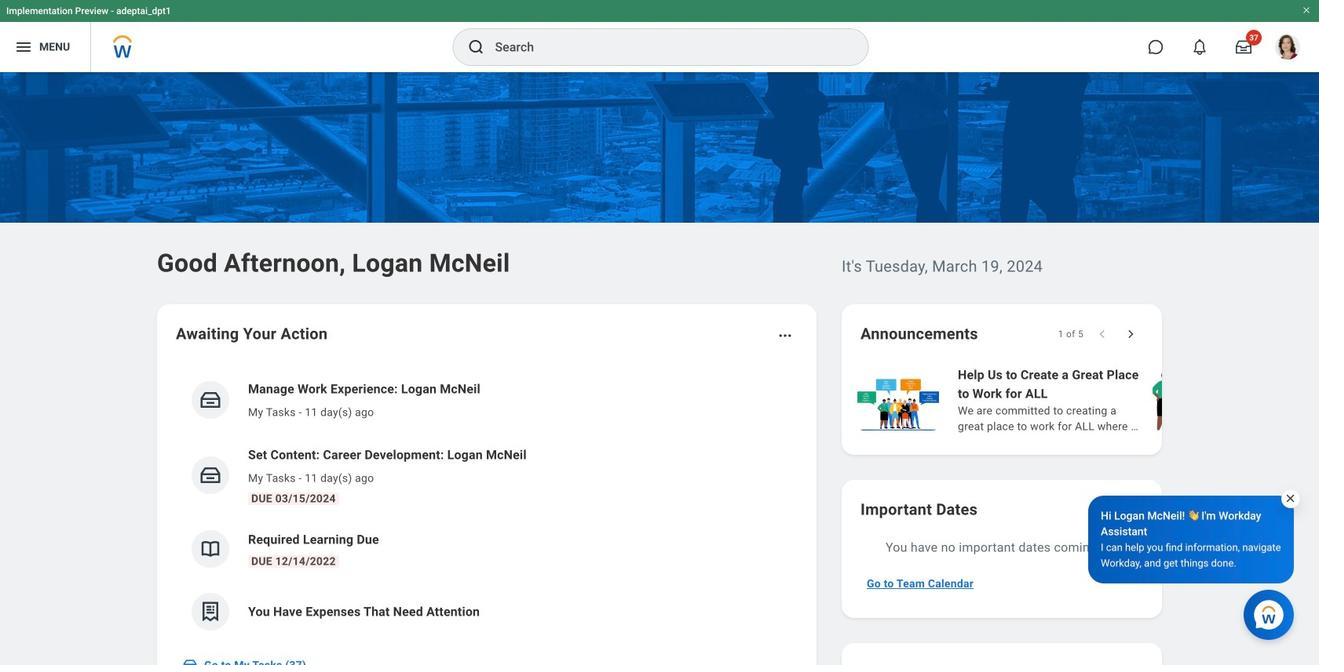 Task type: describe. For each thing, give the bounding box(es) containing it.
close environment banner image
[[1302, 5, 1312, 15]]

2 inbox image from the top
[[199, 464, 222, 488]]

dashboard expenses image
[[199, 601, 222, 624]]

notifications large image
[[1192, 39, 1208, 55]]

inbox image
[[182, 658, 198, 666]]

chevron left small image
[[1095, 327, 1111, 342]]

1 inbox image from the top
[[199, 389, 222, 412]]

search image
[[467, 38, 486, 57]]

1 horizontal spatial list
[[854, 364, 1319, 437]]

0 horizontal spatial list
[[176, 368, 798, 644]]

Search Workday  search field
[[495, 30, 836, 64]]

profile logan mcneil image
[[1275, 35, 1301, 63]]



Task type: locate. For each thing, give the bounding box(es) containing it.
list
[[854, 364, 1319, 437], [176, 368, 798, 644]]

status
[[1058, 328, 1084, 341]]

0 vertical spatial inbox image
[[199, 389, 222, 412]]

related actions image
[[778, 328, 793, 344]]

1 vertical spatial inbox image
[[199, 464, 222, 488]]

chevron right small image
[[1123, 327, 1139, 342]]

justify image
[[14, 38, 33, 57]]

inbox image
[[199, 389, 222, 412], [199, 464, 222, 488]]

book open image
[[199, 538, 222, 562]]

banner
[[0, 0, 1319, 72]]

main content
[[0, 72, 1319, 666]]

inbox large image
[[1236, 39, 1252, 55]]

x image
[[1285, 493, 1297, 505]]



Task type: vqa. For each thing, say whether or not it's contained in the screenshot.
the Work Contact Information on the left of the page
no



